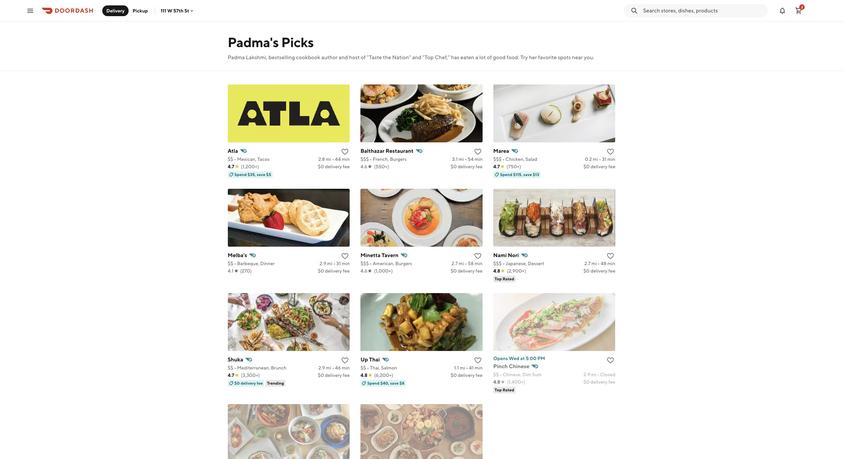 Task type: locate. For each thing, give the bounding box(es) containing it.
$0 delivery fee for atla
[[318, 164, 350, 169]]

$$$ for nami nori
[[494, 261, 502, 266]]

burgers down restaurant
[[390, 157, 407, 162]]

spots
[[558, 54, 571, 61]]

$$$ • chicken, salad
[[494, 157, 538, 162]]

click to add this store to your saved list image for $$$ • french, burgers
[[474, 148, 482, 156]]

1 horizontal spatial spend
[[368, 381, 380, 386]]

barbeque,
[[237, 261, 260, 266]]

and left '"top'
[[412, 54, 422, 61]]

chinese
[[509, 363, 530, 370]]

fee down 2.8 mi • 44 min
[[343, 164, 350, 169]]

spend
[[235, 172, 247, 177], [501, 172, 513, 177], [368, 381, 380, 386]]

delivery down 3.1 mi • 54 min
[[458, 164, 475, 169]]

4.6 down minetta
[[361, 268, 368, 274]]

0 vertical spatial rated
[[503, 277, 515, 282]]

1 horizontal spatial 2.7
[[585, 261, 591, 266]]

$0 delivery fee for melba's
[[318, 268, 350, 274]]

$0 delivery fee for marea
[[584, 164, 616, 169]]

$0 delivery fee for minetta tavern
[[451, 268, 483, 274]]

$0 delivery fee down 2.8 mi • 44 min
[[318, 164, 350, 169]]

delivery down '2.9 mi • closed'
[[591, 380, 608, 385]]

$0 down 2.9 mi • 46 min
[[318, 373, 324, 378]]

fee for balthazar restaurant
[[476, 164, 483, 169]]

$0 down 2.9 mi • 31 min
[[318, 268, 324, 274]]

mediterranean,
[[237, 366, 270, 371]]

mi for balthazar restaurant
[[459, 157, 464, 162]]

fee down (3,300+) on the bottom of page
[[257, 381, 263, 386]]

mi for melba's
[[328, 261, 333, 266]]

2 horizontal spatial save
[[524, 172, 532, 177]]

fee down 1.1 mi • 41 min
[[476, 373, 483, 378]]

open menu image
[[26, 7, 34, 15]]

$$$
[[361, 157, 369, 162], [494, 157, 502, 162], [361, 261, 369, 266], [494, 261, 502, 266]]

$$$ • french, burgers
[[361, 157, 407, 162]]

burgers for tavern
[[396, 261, 412, 266]]

4.6
[[361, 164, 368, 169], [361, 268, 368, 274]]

min for marea
[[608, 157, 616, 162]]

fee down 3.1 mi • 54 min
[[476, 164, 483, 169]]

1 vertical spatial 4.6
[[361, 268, 368, 274]]

"taste
[[367, 54, 382, 61]]

delivery down 2.7 mi • 48 min at right bottom
[[591, 268, 608, 274]]

4.7
[[228, 164, 234, 169], [494, 164, 500, 169], [228, 373, 234, 378]]

1 horizontal spatial of
[[487, 54, 492, 61]]

2 vertical spatial 2.9
[[584, 372, 591, 378]]

$0 for atla
[[318, 164, 324, 169]]

$13
[[533, 172, 540, 177]]

save left the $13
[[524, 172, 532, 177]]

fee for marea
[[609, 164, 616, 169]]

1 4.6 from the top
[[361, 164, 368, 169]]

and left host
[[339, 54, 348, 61]]

fee for up thai
[[476, 373, 483, 378]]

1 vertical spatial top
[[495, 388, 502, 393]]

$0 for balthazar restaurant
[[451, 164, 457, 169]]

click to add this store to your saved list image up 2.7 mi • 48 min at right bottom
[[607, 252, 615, 260]]

click to add this store to your saved list image up the "2.7 mi • 58 min"
[[474, 252, 482, 260]]

$$ up 4.1
[[228, 261, 233, 266]]

a
[[476, 54, 479, 61]]

1 horizontal spatial click to add this store to your saved list image
[[474, 357, 482, 365]]

2 top rated from the top
[[495, 388, 515, 393]]

1 vertical spatial burgers
[[396, 261, 412, 266]]

of right host
[[361, 54, 366, 61]]

1 vertical spatial rated
[[503, 388, 515, 393]]

2.7 left 48
[[585, 261, 591, 266]]

(270)
[[240, 268, 252, 274]]

delivery down 0.2 mi • 31 min
[[591, 164, 608, 169]]

2 horizontal spatial spend
[[501, 172, 513, 177]]

$0 down 3.1 at the top of the page
[[451, 164, 457, 169]]

4.8 down pinch
[[494, 380, 501, 385]]

of right lot on the top right
[[487, 54, 492, 61]]

0 vertical spatial 2.9
[[320, 261, 327, 266]]

2 4.6 from the top
[[361, 268, 368, 274]]

2.7 mi • 58 min
[[452, 261, 483, 266]]

2.9 mi • 31 min
[[320, 261, 350, 266]]

lot
[[480, 54, 486, 61]]

click to add this store to your saved list image up 2.9 mi • 46 min
[[341, 357, 349, 365]]

opens
[[494, 356, 508, 361]]

fee down 2.7 mi • 48 min at right bottom
[[609, 268, 616, 274]]

fee for atla
[[343, 164, 350, 169]]

mi
[[326, 157, 331, 162], [459, 157, 464, 162], [593, 157, 599, 162], [328, 261, 333, 266], [459, 261, 464, 266], [592, 261, 597, 266], [326, 366, 332, 371], [460, 366, 466, 371], [592, 372, 597, 378]]

rated down (1,400+)
[[503, 388, 515, 393]]

click to add this store to your saved list image up 1.1 mi • 41 min
[[474, 357, 482, 365]]

delivery down 2.9 mi • 31 min
[[325, 268, 342, 274]]

$$$ down minetta
[[361, 261, 369, 266]]

fee
[[343, 164, 350, 169], [476, 164, 483, 169], [609, 164, 616, 169], [343, 268, 350, 274], [476, 268, 483, 274], [609, 268, 616, 274], [343, 373, 350, 378], [476, 373, 483, 378], [609, 380, 616, 385], [257, 381, 263, 386]]

1 horizontal spatial and
[[412, 54, 422, 61]]

$0 down 2.8
[[318, 164, 324, 169]]

2 rated from the top
[[503, 388, 515, 393]]

$0 delivery fee down the "2.7 mi • 58 min"
[[451, 268, 483, 274]]

1 rated from the top
[[503, 277, 515, 282]]

$$ for melba's
[[228, 261, 233, 266]]

3.1
[[453, 157, 458, 162]]

0 horizontal spatial 2.7
[[452, 261, 458, 266]]

min for nami nori
[[608, 261, 616, 266]]

nami nori
[[494, 252, 519, 259]]

$0 delivery fee down 1.1 mi • 41 min
[[451, 373, 483, 378]]

food.
[[507, 54, 520, 61]]

$0 delivery fee for balthazar restaurant
[[451, 164, 483, 169]]

4.7 down atla at the left
[[228, 164, 234, 169]]

4.8 for nami nori
[[494, 268, 501, 274]]

top down nami
[[495, 277, 502, 282]]

31 for marea
[[603, 157, 607, 162]]

0 vertical spatial burgers
[[390, 157, 407, 162]]

save left $8
[[390, 381, 399, 386]]

1 vertical spatial 2.9
[[319, 366, 325, 371]]

0.2
[[585, 157, 593, 162]]

click to add this store to your saved list image up 2.9 mi • 31 min
[[341, 252, 349, 260]]

save left $5
[[257, 172, 266, 177]]

2.7 left 58
[[452, 261, 458, 266]]

1 and from the left
[[339, 54, 348, 61]]

$0 delivery fee down 2.7 mi • 48 min at right bottom
[[584, 268, 616, 274]]

0 horizontal spatial spend
[[235, 172, 247, 177]]

3 button
[[793, 4, 806, 17]]

0 vertical spatial top
[[495, 277, 502, 282]]

min for balthazar restaurant
[[475, 157, 483, 162]]

$$
[[228, 157, 233, 162], [228, 261, 233, 266], [228, 366, 233, 371], [361, 366, 366, 371], [494, 372, 499, 378]]

spend left $35,
[[235, 172, 247, 177]]

salmon
[[381, 366, 397, 371]]

delivery
[[325, 164, 342, 169], [458, 164, 475, 169], [591, 164, 608, 169], [325, 268, 342, 274], [458, 268, 475, 274], [591, 268, 608, 274], [325, 373, 342, 378], [458, 373, 475, 378], [591, 380, 608, 385], [241, 381, 256, 386]]

0 horizontal spatial save
[[257, 172, 266, 177]]

2 2.7 from the left
[[585, 261, 591, 266]]

click to add this store to your saved list image up 3.1 mi • 54 min
[[474, 148, 482, 156]]

$0 down 0.2
[[584, 164, 590, 169]]

1.1 mi • 41 min
[[455, 366, 483, 371]]

$$ • mexican, tacos
[[228, 157, 270, 162]]

111
[[161, 8, 166, 13]]

$0 delivery fee down 3.1 mi • 54 min
[[451, 164, 483, 169]]

click to add this store to your saved list image
[[607, 252, 615, 260], [341, 357, 349, 365], [474, 357, 482, 365]]

save
[[257, 172, 266, 177], [524, 172, 532, 177], [390, 381, 399, 386]]

fee down 2.9 mi • 31 min
[[343, 268, 350, 274]]

spend down (750+) at top right
[[501, 172, 513, 177]]

top rated down (1,400+)
[[495, 388, 515, 393]]

fee for melba's
[[343, 268, 350, 274]]

$$$ down balthazar
[[361, 157, 369, 162]]

burgers down tavern
[[396, 261, 412, 266]]

and
[[339, 54, 348, 61], [412, 54, 422, 61]]

$0 delivery fee down 2.9 mi • 46 min
[[318, 373, 350, 378]]

$0 down 2.7 mi • 48 min at right bottom
[[584, 268, 590, 274]]

$$ down atla at the left
[[228, 157, 233, 162]]

2.9
[[320, 261, 327, 266], [319, 366, 325, 371], [584, 372, 591, 378]]

$0 delivery fee for up thai
[[451, 373, 483, 378]]

japanese,
[[506, 261, 527, 266]]

mi for up thai
[[460, 366, 466, 371]]

0 horizontal spatial and
[[339, 54, 348, 61]]

delivery for atla
[[325, 164, 342, 169]]

nami
[[494, 252, 507, 259]]

fee down 2.9 mi • 46 min
[[343, 373, 350, 378]]

melba's
[[228, 252, 247, 259]]

4.6 for minetta tavern
[[361, 268, 368, 274]]

$$ down the up
[[361, 366, 366, 371]]

min for atla
[[342, 157, 350, 162]]

$$$ for minetta tavern
[[361, 261, 369, 266]]

2.7 for minetta tavern
[[452, 261, 458, 266]]

top down pinch
[[495, 388, 502, 393]]

mi for nami nori
[[592, 261, 597, 266]]

click to add this store to your saved list image up closed
[[607, 357, 615, 365]]

0 vertical spatial top rated
[[495, 277, 515, 282]]

american,
[[373, 261, 395, 266]]

try
[[521, 54, 528, 61]]

burgers for restaurant
[[390, 157, 407, 162]]

5:00
[[526, 356, 537, 361]]

(550+)
[[374, 164, 389, 169]]

0 vertical spatial 4.6
[[361, 164, 368, 169]]

mi for shuka
[[326, 366, 332, 371]]

$$ down "shuka"
[[228, 366, 233, 371]]

top rated down (2,900+)
[[495, 277, 515, 282]]

burgers
[[390, 157, 407, 162], [396, 261, 412, 266]]

$0 delivery fee down 2.9 mi • 31 min
[[318, 268, 350, 274]]

$$$ down marea
[[494, 157, 502, 162]]

(750+)
[[507, 164, 522, 169]]

fee for nami nori
[[609, 268, 616, 274]]

delivery down 1.1 mi • 41 min
[[458, 373, 475, 378]]

4.6 left (550+)
[[361, 164, 368, 169]]

0 vertical spatial 31
[[603, 157, 607, 162]]

click to add this store to your saved list image up 0.2 mi • 31 min
[[607, 148, 615, 156]]

2.8 mi • 44 min
[[319, 157, 350, 162]]

31
[[603, 157, 607, 162], [337, 261, 341, 266]]

delivery down 2.8 mi • 44 min
[[325, 164, 342, 169]]

0 horizontal spatial 31
[[337, 261, 341, 266]]

1 vertical spatial 4.8
[[361, 373, 368, 378]]

you.
[[584, 54, 595, 61]]

good
[[493, 54, 506, 61]]

(6,200+)
[[375, 373, 394, 378]]

•
[[234, 157, 236, 162], [332, 157, 334, 162], [370, 157, 372, 162], [465, 157, 467, 162], [503, 157, 505, 162], [600, 157, 602, 162], [234, 261, 236, 266], [334, 261, 336, 266], [370, 261, 372, 266], [465, 261, 467, 266], [503, 261, 505, 266], [598, 261, 600, 266], [234, 366, 236, 371], [332, 366, 334, 371], [367, 366, 369, 371], [466, 366, 468, 371], [500, 372, 502, 378], [598, 372, 600, 378]]

min
[[342, 157, 350, 162], [475, 157, 483, 162], [608, 157, 616, 162], [342, 261, 350, 266], [475, 261, 483, 266], [608, 261, 616, 266], [342, 366, 350, 371], [475, 366, 483, 371]]

spend left $40,
[[368, 381, 380, 386]]

1 vertical spatial top rated
[[495, 388, 515, 393]]

4.8 down nami
[[494, 268, 501, 274]]

$5
[[266, 172, 271, 177]]

spend for up thai
[[368, 381, 380, 386]]

opens wed at 5:00 pm
[[494, 356, 546, 361]]

48
[[601, 261, 607, 266]]

of
[[361, 54, 366, 61], [487, 54, 492, 61]]

min for up thai
[[475, 366, 483, 371]]

$35,
[[248, 172, 256, 177]]

balthazar
[[361, 148, 385, 154]]

4.7 down "shuka"
[[228, 373, 234, 378]]

4.7 for atla
[[228, 164, 234, 169]]

pickup
[[133, 8, 148, 13]]

1 horizontal spatial 31
[[603, 157, 607, 162]]

at
[[521, 356, 525, 361]]

2.9 mi • 46 min
[[319, 366, 350, 371]]

4.8 down the up
[[361, 373, 368, 378]]

click to add this store to your saved list image for pinch chinese
[[607, 357, 615, 365]]

1 horizontal spatial save
[[390, 381, 399, 386]]

rated down (2,900+)
[[503, 277, 515, 282]]

delivery down 2.9 mi • 46 min
[[325, 373, 342, 378]]

$$ down pinch
[[494, 372, 499, 378]]

$115,
[[514, 172, 523, 177]]

4.8
[[494, 268, 501, 274], [361, 373, 368, 378], [494, 380, 501, 385]]

$0 delivery fee down 0.2 mi • 31 min
[[584, 164, 616, 169]]

54
[[468, 157, 474, 162]]

delivery down the "2.7 mi • 58 min"
[[458, 268, 475, 274]]

$0 for nami nori
[[584, 268, 590, 274]]

spend for marea
[[501, 172, 513, 177]]

french,
[[373, 157, 389, 162]]

click to add this store to your saved list image for thai
[[474, 357, 482, 365]]

rated
[[503, 277, 515, 282], [503, 388, 515, 393]]

$0 down the "2.7 mi • 58 min"
[[451, 268, 457, 274]]

padma's
[[228, 34, 279, 50]]

shuka
[[228, 357, 243, 363]]

$0 down the 1.1
[[451, 373, 457, 378]]

save for up thai
[[390, 381, 399, 386]]

fee down the "2.7 mi • 58 min"
[[476, 268, 483, 274]]

min for shuka
[[342, 366, 350, 371]]

1.1
[[455, 366, 459, 371]]

$0 down '2.9 mi • closed'
[[584, 380, 590, 385]]

$0 delivery fee down (3,300+) on the bottom of page
[[235, 381, 263, 386]]

4.7 down marea
[[494, 164, 500, 169]]

click to add this store to your saved list image up 2.8 mi • 44 min
[[341, 148, 349, 156]]

delivery for melba's
[[325, 268, 342, 274]]

fee down 0.2 mi • 31 min
[[609, 164, 616, 169]]

eaten
[[461, 54, 475, 61]]

$$$ down nami
[[494, 261, 502, 266]]

click to add this store to your saved list image for $$ • barbeque, dinner
[[341, 252, 349, 260]]

1 vertical spatial 31
[[337, 261, 341, 266]]

$0 for marea
[[584, 164, 590, 169]]

0 horizontal spatial of
[[361, 54, 366, 61]]

click to add this store to your saved list image
[[341, 148, 349, 156], [474, 148, 482, 156], [607, 148, 615, 156], [341, 252, 349, 260], [474, 252, 482, 260], [607, 357, 615, 365]]

"top
[[423, 54, 434, 61]]

0 vertical spatial 4.8
[[494, 268, 501, 274]]

1 2.7 from the left
[[452, 261, 458, 266]]

2 horizontal spatial click to add this store to your saved list image
[[607, 252, 615, 260]]



Task type: describe. For each thing, give the bounding box(es) containing it.
padma's picks
[[228, 34, 314, 50]]

2 and from the left
[[412, 54, 422, 61]]

mi for marea
[[593, 157, 599, 162]]

minetta tavern
[[361, 252, 399, 259]]

delivery for balthazar restaurant
[[458, 164, 475, 169]]

31 for melba's
[[337, 261, 341, 266]]

up
[[361, 357, 368, 363]]

tavern
[[382, 252, 399, 259]]

thai,
[[370, 366, 381, 371]]

fee down closed
[[609, 380, 616, 385]]

1 top from the top
[[495, 277, 502, 282]]

2.8
[[319, 157, 325, 162]]

delivery for nami nori
[[591, 268, 608, 274]]

st
[[185, 8, 189, 13]]

(1,400+)
[[507, 380, 526, 385]]

delivery for minetta tavern
[[458, 268, 475, 274]]

2 of from the left
[[487, 54, 492, 61]]

4.6 for balthazar restaurant
[[361, 164, 368, 169]]

1 top rated from the top
[[495, 277, 515, 282]]

save for atla
[[257, 172, 266, 177]]

has
[[451, 54, 460, 61]]

44
[[335, 157, 341, 162]]

58
[[468, 261, 474, 266]]

$0 for shuka
[[318, 373, 324, 378]]

111 w 57th st
[[161, 8, 189, 13]]

marea
[[494, 148, 510, 154]]

mexican,
[[237, 157, 257, 162]]

min for melba's
[[342, 261, 350, 266]]

atla
[[228, 148, 238, 154]]

46
[[335, 366, 341, 371]]

save for marea
[[524, 172, 532, 177]]

2 items, open order cart image
[[795, 7, 803, 15]]

0.2 mi • 31 min
[[585, 157, 616, 162]]

4.7 for marea
[[494, 164, 500, 169]]

bestselling
[[269, 54, 295, 61]]

mi for minetta tavern
[[459, 261, 464, 266]]

4.7 for shuka
[[228, 373, 234, 378]]

spend $35, save $5
[[235, 172, 271, 177]]

pinch
[[494, 363, 508, 370]]

(1,000+)
[[374, 268, 393, 274]]

2.7 mi • 48 min
[[585, 261, 616, 266]]

1 of from the left
[[361, 54, 366, 61]]

up thai
[[361, 357, 380, 363]]

$$ • mediterranean, brunch
[[228, 366, 287, 371]]

111 w 57th st button
[[161, 8, 195, 13]]

$0 for up thai
[[451, 373, 457, 378]]

2.7 for nami nori
[[585, 261, 591, 266]]

$0 down mediterranean,
[[235, 381, 240, 386]]

the
[[383, 54, 392, 61]]

spend $115, save $13
[[501, 172, 540, 177]]

restaurant
[[386, 148, 414, 154]]

click to add this store to your saved list image for $$ • mexican, tacos
[[341, 148, 349, 156]]

$$ • thai, salmon
[[361, 366, 397, 371]]

wed
[[509, 356, 520, 361]]

2 vertical spatial 4.8
[[494, 380, 501, 385]]

$$ for shuka
[[228, 366, 233, 371]]

2.9 for shuka
[[319, 366, 325, 371]]

57th
[[174, 8, 184, 13]]

2.9 for melba's
[[320, 261, 327, 266]]

$0 delivery fee for shuka
[[318, 373, 350, 378]]

Store search: begin typing to search for stores available on DoorDash text field
[[644, 7, 764, 14]]

$40,
[[381, 381, 390, 386]]

brunch
[[271, 366, 287, 371]]

fee for shuka
[[343, 373, 350, 378]]

cookbook
[[296, 54, 321, 61]]

mi for atla
[[326, 157, 331, 162]]

minetta
[[361, 252, 381, 259]]

her
[[529, 54, 538, 61]]

$$ for up thai
[[361, 366, 366, 371]]

nation"
[[393, 54, 411, 61]]

nori
[[508, 252, 519, 259]]

chicken,
[[506, 157, 525, 162]]

chinese,
[[503, 372, 522, 378]]

spend $40, save $8
[[368, 381, 405, 386]]

click to add this store to your saved list image for $$$ • chicken, salad
[[607, 148, 615, 156]]

3.1 mi • 54 min
[[453, 157, 483, 162]]

spend for atla
[[235, 172, 247, 177]]

(3,300+)
[[241, 373, 260, 378]]

$$$ • japanese, dessert
[[494, 261, 545, 266]]

delivery down (3,300+) on the bottom of page
[[241, 381, 256, 386]]

(2,900+)
[[507, 268, 527, 274]]

near
[[573, 54, 583, 61]]

0 horizontal spatial click to add this store to your saved list image
[[341, 357, 349, 365]]

lakshmi,
[[246, 54, 268, 61]]

$$ for atla
[[228, 157, 233, 162]]

$$$ for marea
[[494, 157, 502, 162]]

delivery for marea
[[591, 164, 608, 169]]

notification bell image
[[779, 7, 787, 15]]

thai
[[369, 357, 380, 363]]

click to add this store to your saved list image for $$$ • american, burgers
[[474, 252, 482, 260]]

delivery for shuka
[[325, 373, 342, 378]]

tacos
[[258, 157, 270, 162]]

sum
[[533, 372, 542, 378]]

padma
[[228, 54, 245, 61]]

balthazar restaurant
[[361, 148, 414, 154]]

delivery for up thai
[[458, 373, 475, 378]]

padma lakshmi, bestselling cookbook author and host of "taste the nation" and "top chef," has eaten a lot of good food. try her favorite spots near you.
[[228, 54, 595, 61]]

$$ • chinese, dim sum
[[494, 372, 542, 378]]

$0 delivery fee for nami nori
[[584, 268, 616, 274]]

3
[[802, 5, 804, 9]]

dinner
[[261, 261, 275, 266]]

$0 for melba's
[[318, 268, 324, 274]]

dessert
[[528, 261, 545, 266]]

delivery button
[[102, 5, 129, 16]]

favorite
[[539, 54, 557, 61]]

host
[[349, 54, 360, 61]]

$8
[[400, 381, 405, 386]]

closed
[[601, 372, 616, 378]]

$$$ for balthazar restaurant
[[361, 157, 369, 162]]

2 top from the top
[[495, 388, 502, 393]]

pickup button
[[129, 5, 152, 16]]

fee for minetta tavern
[[476, 268, 483, 274]]

click to add this store to your saved list image for nori
[[607, 252, 615, 260]]

min for minetta tavern
[[475, 261, 483, 266]]

$0 delivery fee down '2.9 mi • closed'
[[584, 380, 616, 385]]

$0 for minetta tavern
[[451, 268, 457, 274]]

$$$ • american, burgers
[[361, 261, 412, 266]]

dim
[[523, 372, 532, 378]]

chef,"
[[435, 54, 450, 61]]

salad
[[526, 157, 538, 162]]

4.8 for up thai
[[361, 373, 368, 378]]

2.9 mi • closed
[[584, 372, 616, 378]]



Task type: vqa. For each thing, say whether or not it's contained in the screenshot.
the fee associated with Marea
yes



